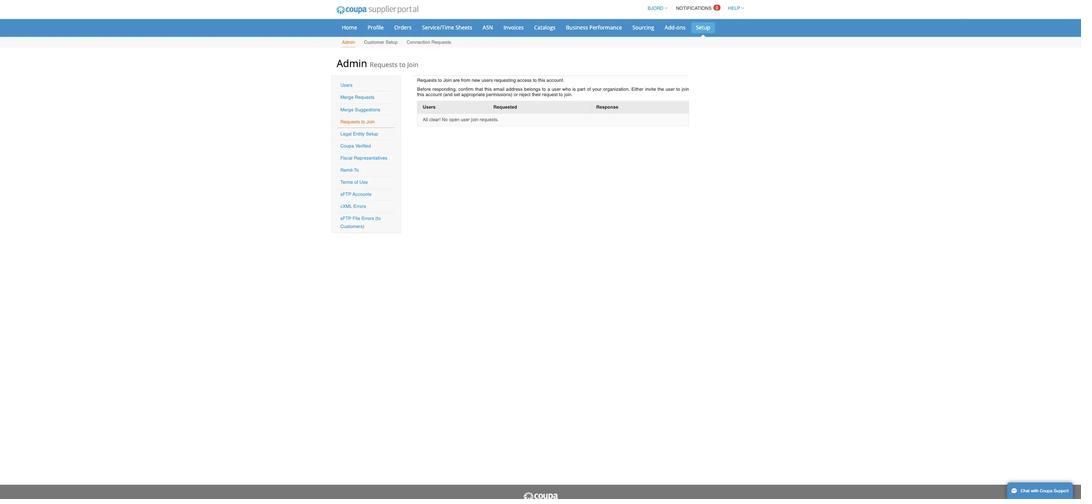 Task type: locate. For each thing, give the bounding box(es) containing it.
permissions)
[[608, 115, 641, 122]]

this
[[673, 97, 682, 104], [606, 108, 615, 115], [522, 115, 531, 122]]

1 horizontal spatial setup
[[870, 30, 888, 39]]

performance
[[737, 30, 778, 39]]

1 horizontal spatial user
[[832, 108, 844, 115]]

requests down customer setup link
[[462, 75, 497, 86]]

2 user from the left
[[832, 108, 844, 115]]

admin requests to join
[[421, 71, 523, 88]]

setup right ons
[[870, 30, 888, 39]]

request
[[678, 115, 697, 122]]

navigation
[[806, 1, 931, 19]]

who
[[703, 108, 714, 115]]

requests inside requests to join are from new users requesting access to this account. before responding, confirm that this email address belongs to a user who is part of your organization. either invite the user to join this account (and set appropriate permissions) or reject their request to join.
[[522, 97, 546, 104]]

sourcing
[[791, 30, 818, 39]]

0 vertical spatial admin
[[428, 49, 444, 56]]

business
[[708, 30, 735, 39]]

account
[[532, 115, 553, 122]]

0 horizontal spatial setup
[[482, 49, 497, 56]]

either
[[789, 108, 805, 115]]

service/time
[[528, 30, 568, 39]]

setup
[[870, 30, 888, 39], [482, 49, 497, 56]]

join left the are
[[554, 97, 565, 104]]

1 vertical spatial join
[[554, 97, 565, 104]]

or
[[642, 115, 648, 122]]

responding,
[[541, 108, 571, 115]]

user right the
[[832, 108, 844, 115]]

requests down service/time
[[540, 49, 564, 56]]

join down connection
[[509, 75, 523, 86]]

orders link
[[487, 28, 520, 41]]

requests
[[540, 49, 564, 56], [462, 75, 497, 86], [522, 97, 546, 104], [444, 118, 468, 125]]

admin link
[[427, 48, 444, 59]]

1 vertical spatial setup
[[482, 49, 497, 56]]

1 vertical spatial admin
[[421, 71, 459, 88]]

organization.
[[754, 108, 787, 115]]

1 horizontal spatial this
[[606, 108, 615, 115]]

this left account
[[522, 115, 531, 122]]

this down users
[[606, 108, 615, 115]]

belongs
[[655, 108, 676, 115]]

this up belongs
[[673, 97, 682, 104]]

customer setup
[[455, 49, 497, 56]]

0 horizontal spatial join
[[509, 75, 523, 86]]

0 vertical spatial join
[[509, 75, 523, 86]]

join
[[509, 75, 523, 86], [554, 97, 565, 104]]

invite
[[807, 108, 820, 115]]

requests right the merge
[[444, 118, 468, 125]]

customer setup link
[[455, 48, 498, 59]]

business performance link
[[702, 28, 783, 41]]

add-ons link
[[825, 28, 863, 41]]

requests up the before
[[522, 97, 546, 104]]

1 horizontal spatial join
[[554, 97, 565, 104]]

catalogs
[[668, 30, 695, 39]]

account.
[[684, 97, 705, 104]]

setup right customer
[[482, 49, 497, 56]]

reject
[[649, 115, 663, 122]]

user
[[690, 108, 701, 115], [832, 108, 844, 115]]

access
[[647, 97, 665, 104]]

service/time sheets link
[[522, 28, 596, 41]]

of
[[734, 108, 739, 115]]

asn link
[[598, 28, 622, 41]]

(and
[[554, 115, 566, 122]]

from
[[577, 97, 588, 104]]

admin
[[428, 49, 444, 56], [421, 71, 459, 88]]

invoices link
[[624, 28, 660, 41]]

their
[[665, 115, 676, 122]]

your
[[741, 108, 752, 115]]

admin down admin link on the left top of page
[[421, 71, 459, 88]]

invoices
[[630, 30, 655, 39]]

orders
[[493, 30, 515, 39]]

add-ons
[[831, 30, 857, 39]]

0 horizontal spatial user
[[690, 108, 701, 115]]

user right the a
[[690, 108, 701, 115]]

to inside the admin requests to join
[[499, 75, 507, 86]]

admin down home link at the left
[[428, 49, 444, 56]]

requests for merge
[[444, 118, 468, 125]]

to
[[499, 75, 507, 86], [548, 97, 553, 104], [666, 97, 671, 104], [678, 108, 683, 115], [846, 108, 850, 115], [699, 115, 704, 122]]

before
[[522, 108, 539, 115]]

join inside requests to join are from new users requesting access to this account. before responding, confirm that this email address belongs to a user who is part of your organization. either invite the user to join this account (and set appropriate permissions) or reject their request to join.
[[554, 97, 565, 104]]

add-
[[831, 30, 846, 39]]

appropriate
[[577, 115, 606, 122]]

requests inside the admin requests to join
[[462, 75, 497, 86]]



Task type: vqa. For each thing, say whether or not it's contained in the screenshot.
password field
no



Task type: describe. For each thing, give the bounding box(es) containing it.
requesting
[[618, 97, 645, 104]]

profile
[[460, 30, 480, 39]]

2 horizontal spatial this
[[673, 97, 682, 104]]

requests for connection
[[540, 49, 564, 56]]

merge requests link
[[426, 118, 468, 125]]

connection requests
[[509, 49, 564, 56]]

users
[[602, 97, 616, 104]]

business performance
[[708, 30, 778, 39]]

email
[[617, 108, 631, 115]]

1 user from the left
[[690, 108, 701, 115]]

new
[[590, 97, 600, 104]]

that
[[594, 108, 604, 115]]

connection
[[509, 49, 538, 56]]

set
[[567, 115, 575, 122]]

coupa supplier portal image
[[414, 1, 529, 24]]

requests for admin
[[462, 75, 497, 86]]

confirm
[[573, 108, 592, 115]]

merge
[[426, 118, 442, 125]]

are
[[567, 97, 575, 104]]

0 horizontal spatial this
[[522, 115, 531, 122]]

users
[[426, 103, 441, 110]]

home
[[428, 30, 447, 39]]

sheets
[[570, 30, 590, 39]]

merge requests
[[426, 118, 468, 125]]

asn
[[604, 30, 617, 39]]

join.
[[705, 115, 716, 122]]

setup link
[[865, 28, 894, 41]]

is
[[716, 108, 720, 115]]

admin for admin requests to join
[[421, 71, 459, 88]]

0 vertical spatial setup
[[870, 30, 888, 39]]

home link
[[422, 28, 452, 41]]

users link
[[426, 103, 441, 110]]

join inside the admin requests to join
[[509, 75, 523, 86]]

sourcing link
[[785, 28, 824, 41]]

a
[[685, 108, 688, 115]]

part
[[722, 108, 732, 115]]

profile link
[[454, 28, 485, 41]]

the
[[822, 108, 830, 115]]

requests to join are from new users requesting access to this account. before responding, confirm that this email address belongs to a user who is part of your organization. either invite the user to join this account (and set appropriate permissions) or reject their request to join.
[[522, 97, 862, 122]]

catalogs link
[[662, 28, 700, 41]]

ons
[[846, 30, 857, 39]]

join
[[852, 108, 862, 115]]

address
[[633, 108, 653, 115]]

admin for admin
[[428, 49, 444, 56]]

service/time sheets
[[528, 30, 590, 39]]

customer
[[455, 49, 480, 56]]

connection requests link
[[508, 48, 564, 59]]



